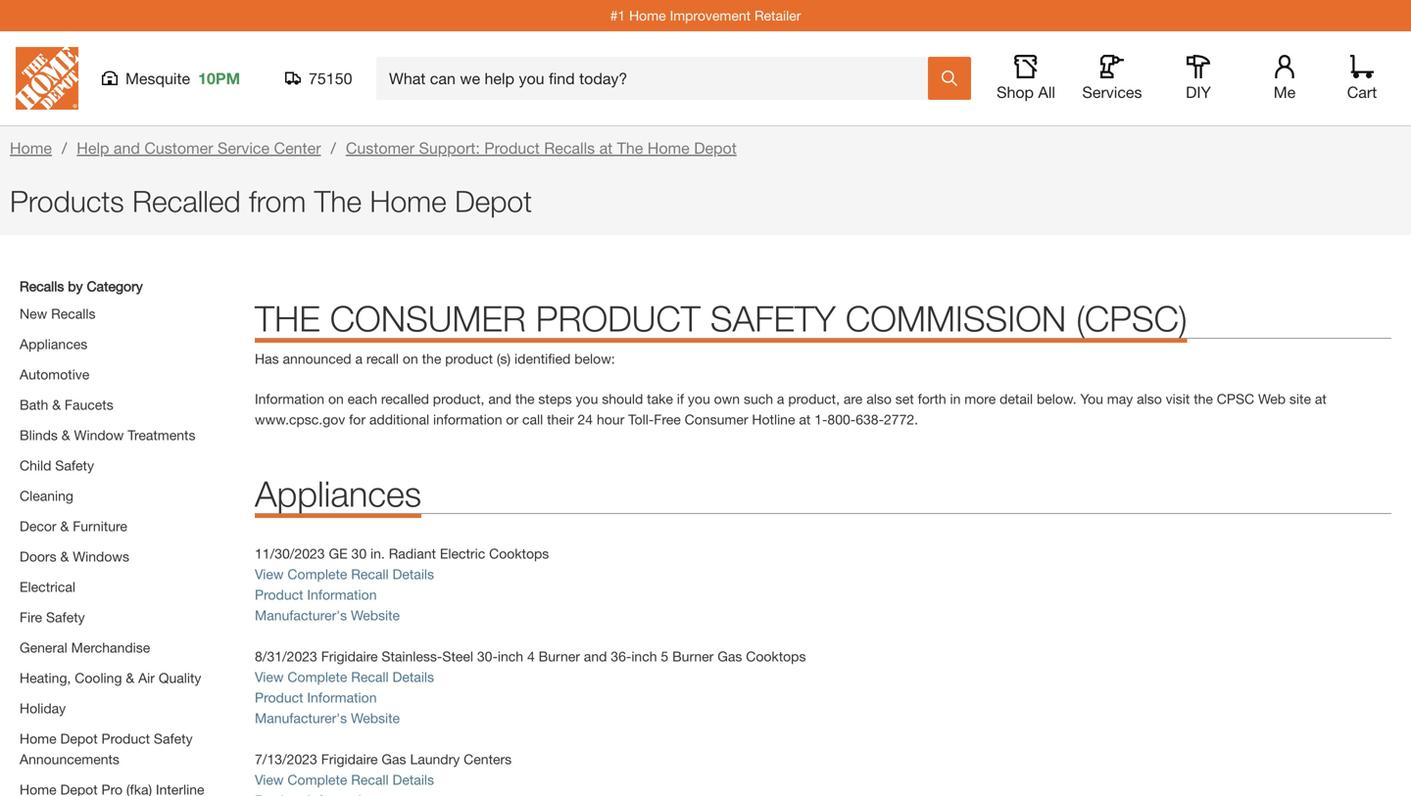 Task type: vqa. For each thing, say whether or not it's contained in the screenshot.
8/31/2023 Frigidaire Stainless-Steel 30-inch 4 Burner and 36-inch 5 Burner Gas Cooktops View Complete Recall Details Product Information Manufacturer's Website
yes



Task type: locate. For each thing, give the bounding box(es) containing it.
product down 8/31/2023
[[255, 690, 303, 706]]

on left the each
[[328, 391, 344, 407]]

8/31/2023
[[255, 649, 317, 665]]

2 vertical spatial information
[[307, 690, 377, 706]]

new recalls
[[20, 306, 96, 322]]

the left product
[[422, 351, 441, 367]]

safety down the quality
[[154, 731, 193, 747]]

you right if
[[688, 391, 710, 407]]

appliances link
[[20, 336, 87, 352]]

& for doors
[[60, 549, 69, 565]]

depot down what can we help you find today? "search field"
[[694, 139, 737, 157]]

you
[[576, 391, 598, 407], [688, 391, 710, 407]]

& right decor
[[60, 519, 69, 535]]

the right from
[[314, 184, 362, 219]]

and up or
[[488, 391, 512, 407]]

1 manufacturer's website link from the top
[[255, 608, 400, 624]]

1 vertical spatial appliances
[[255, 473, 422, 515]]

manufacturer's inside the 8/31/2023 frigidaire stainless-steel 30-inch 4 burner and 36-inch 5 burner gas cooktops view complete recall details product information manufacturer's website
[[255, 711, 347, 727]]

ge
[[329, 546, 348, 562]]

complete inside 7/13/2023 frigidaire gas laundry centers view complete recall details
[[288, 772, 347, 788]]

1 horizontal spatial customer
[[346, 139, 415, 157]]

burner right 5
[[673, 649, 714, 665]]

details down stainless-
[[393, 669, 434, 686]]

quality
[[159, 670, 201, 687]]

0 vertical spatial gas
[[718, 649, 742, 665]]

bath & faucets link
[[20, 397, 113, 413]]

merchandise
[[71, 640, 150, 656]]

product information link down 8/31/2023
[[255, 690, 377, 706]]

0 horizontal spatial also
[[867, 391, 892, 407]]

1 vertical spatial and
[[488, 391, 512, 407]]

inch left 5
[[632, 649, 657, 665]]

safety right the fire
[[46, 610, 85, 626]]

safety down window
[[55, 458, 94, 474]]

decor & furniture
[[20, 519, 127, 535]]

3 view from the top
[[255, 772, 284, 788]]

and left 36-
[[584, 649, 607, 665]]

2 product information link from the top
[[255, 690, 377, 706]]

1 vertical spatial recall
[[351, 669, 389, 686]]

cpsc
[[1217, 391, 1255, 407]]

1 vertical spatial cooktops
[[746, 649, 806, 665]]

view inside the 8/31/2023 frigidaire stainless-steel 30-inch 4 burner and 36-inch 5 burner gas cooktops view complete recall details product information manufacturer's website
[[255, 669, 284, 686]]

home down holiday
[[20, 731, 56, 747]]

depot
[[694, 139, 737, 157], [455, 184, 532, 219], [60, 731, 98, 747]]

0 horizontal spatial on
[[328, 391, 344, 407]]

product down 11/30/2023
[[255, 587, 303, 603]]

0 horizontal spatial and
[[114, 139, 140, 157]]

2 recall from the top
[[351, 669, 389, 686]]

2 vertical spatial and
[[584, 649, 607, 665]]

1 vertical spatial a
[[777, 391, 785, 407]]

manufacturer's website link up 8/31/2023
[[255, 608, 400, 624]]

complete down ge
[[288, 566, 347, 583]]

on right recall
[[403, 351, 418, 367]]

2 vertical spatial depot
[[60, 731, 98, 747]]

depot down support:
[[455, 184, 532, 219]]

0 horizontal spatial at
[[599, 139, 613, 157]]

0 vertical spatial manufacturer's website link
[[255, 608, 400, 624]]

recall inside 11/30/2023 ge 30 in. radiant electric cooktops view complete recall details product information manufacturer's website
[[351, 566, 389, 583]]

radiant
[[389, 546, 436, 562]]

0 vertical spatial the
[[617, 139, 643, 157]]

home link
[[10, 139, 52, 157]]

heating, cooling & air quality link
[[20, 670, 201, 687]]

1 vertical spatial view
[[255, 669, 284, 686]]

1 manufacturer's from the top
[[255, 608, 347, 624]]

8/31/2023 frigidaire stainless-steel 30-inch 4 burner and 36-inch 5 burner gas cooktops view complete recall details product information manufacturer's website
[[255, 649, 806, 727]]

details down radiant
[[393, 566, 434, 583]]

view complete recall details link down 8/31/2023
[[255, 669, 434, 686]]

faucets
[[65, 397, 113, 413]]

home left help
[[10, 139, 52, 157]]

general merchandise link
[[20, 640, 150, 656]]

safety inside the home depot product safety announcements
[[154, 731, 193, 747]]

1 horizontal spatial inch
[[632, 649, 657, 665]]

75150 button
[[285, 69, 353, 88]]

1 vertical spatial complete
[[288, 669, 347, 686]]

the right visit
[[1194, 391, 1213, 407]]

1 vertical spatial safety
[[46, 610, 85, 626]]

you up the 24
[[576, 391, 598, 407]]

blinds & window treatments
[[20, 427, 196, 444]]

1 vertical spatial manufacturer's
[[255, 711, 347, 727]]

1 vertical spatial view complete recall details link
[[255, 669, 434, 686]]

product information link down ge
[[255, 587, 377, 603]]

1 frigidaire from the top
[[321, 649, 378, 665]]

details inside 11/30/2023 ge 30 in. radiant electric cooktops view complete recall details product information manufacturer's website
[[393, 566, 434, 583]]

0 vertical spatial information
[[255, 391, 325, 407]]

0 vertical spatial website
[[351, 608, 400, 624]]

manufacturer's up 8/31/2023
[[255, 608, 347, 624]]

website up stainless-
[[351, 608, 400, 624]]

at
[[599, 139, 613, 157], [1315, 391, 1327, 407], [799, 412, 811, 428]]

depot up announcements on the bottom of the page
[[60, 731, 98, 747]]

1 inch from the left
[[498, 649, 524, 665]]

0 horizontal spatial customer
[[144, 139, 213, 157]]

the up call
[[515, 391, 535, 407]]

diy
[[1186, 83, 1211, 101]]

2 vertical spatial recalls
[[51, 306, 96, 322]]

0 vertical spatial recall
[[351, 566, 389, 583]]

1 complete from the top
[[288, 566, 347, 583]]

1 horizontal spatial burner
[[673, 649, 714, 665]]

view down 8/31/2023
[[255, 669, 284, 686]]

1 horizontal spatial also
[[1137, 391, 1162, 407]]

0 vertical spatial view
[[255, 566, 284, 583]]

0 vertical spatial depot
[[694, 139, 737, 157]]

0 vertical spatial complete
[[288, 566, 347, 583]]

36-
[[611, 649, 632, 665]]

2 vertical spatial at
[[799, 412, 811, 428]]

services button
[[1081, 55, 1144, 102]]

details down laundry
[[393, 772, 434, 788]]

manufacturer's website link up 7/13/2023
[[255, 711, 400, 727]]

burner right the 4
[[539, 649, 580, 665]]

1 vertical spatial details
[[393, 669, 434, 686]]

manufacturer's up 7/13/2023
[[255, 711, 347, 727]]

3 recall from the top
[[351, 772, 389, 788]]

frigidaire inside 7/13/2023 frigidaire gas laundry centers view complete recall details
[[321, 752, 378, 768]]

forth
[[918, 391, 947, 407]]

0 vertical spatial at
[[599, 139, 613, 157]]

product right support:
[[484, 139, 540, 157]]

recall
[[351, 566, 389, 583], [351, 669, 389, 686], [351, 772, 389, 788]]

product up announcements on the bottom of the page
[[101, 731, 150, 747]]

and inside the 8/31/2023 frigidaire stainless-steel 30-inch 4 burner and 36-inch 5 burner gas cooktops view complete recall details product information manufacturer's website
[[584, 649, 607, 665]]

1 website from the top
[[351, 608, 400, 624]]

gas left laundry
[[382, 752, 406, 768]]

decor & furniture link
[[20, 519, 127, 535]]

gas right 5
[[718, 649, 742, 665]]

1 vertical spatial frigidaire
[[321, 752, 378, 768]]

centers
[[464, 752, 512, 768]]

appliances up automotive link
[[20, 336, 87, 352]]

frigidaire
[[321, 649, 378, 665], [321, 752, 378, 768]]

me button
[[1254, 55, 1316, 102]]

cooktops
[[489, 546, 549, 562], [746, 649, 806, 665]]

1 horizontal spatial and
[[488, 391, 512, 407]]

information down ge
[[307, 587, 377, 603]]

information inside the information on each recalled product, and the steps you should take if you own such a product, are also set forth in more detail below. you may also visit the cpsc web site at www.cpsc.gov for additional information or call their 24 hour toll-free consumer hotline at 1-800-638-2772.
[[255, 391, 325, 407]]

website up 7/13/2023 frigidaire gas laundry centers view complete recall details
[[351, 711, 400, 727]]

0 horizontal spatial inch
[[498, 649, 524, 665]]

also up 638- at bottom
[[867, 391, 892, 407]]

2 vertical spatial view
[[255, 772, 284, 788]]

0 vertical spatial view complete recall details link
[[255, 566, 434, 583]]

1 vertical spatial gas
[[382, 752, 406, 768]]

appliances
[[20, 336, 87, 352], [255, 473, 422, 515]]

3 details from the top
[[393, 772, 434, 788]]

from
[[249, 184, 306, 219]]

product, up information
[[433, 391, 485, 407]]

at down what can we help you find today? "search field"
[[599, 139, 613, 157]]

recall
[[366, 351, 399, 367]]

1 horizontal spatial cooktops
[[746, 649, 806, 665]]

additional
[[369, 412, 429, 428]]

0 vertical spatial safety
[[55, 458, 94, 474]]

the down what can we help you find today? "search field"
[[617, 139, 643, 157]]

complete down 7/13/2023
[[288, 772, 347, 788]]

information
[[255, 391, 325, 407], [307, 587, 377, 603], [307, 690, 377, 706]]

0 horizontal spatial burner
[[539, 649, 580, 665]]

1 horizontal spatial the
[[515, 391, 535, 407]]

2 vertical spatial recall
[[351, 772, 389, 788]]

0 vertical spatial product information link
[[255, 587, 377, 603]]

steel
[[442, 649, 473, 665]]

1 vertical spatial at
[[1315, 391, 1327, 407]]

1 view from the top
[[255, 566, 284, 583]]

inch left the 4
[[498, 649, 524, 665]]

also left visit
[[1137, 391, 1162, 407]]

1 horizontal spatial gas
[[718, 649, 742, 665]]

view down 7/13/2023
[[255, 772, 284, 788]]

2 vertical spatial complete
[[288, 772, 347, 788]]

product
[[445, 351, 493, 367]]

frigidaire left stainless-
[[321, 649, 378, 665]]

2 frigidaire from the top
[[321, 752, 378, 768]]

at left the 1-
[[799, 412, 811, 428]]

shop
[[997, 83, 1034, 101]]

1 horizontal spatial on
[[403, 351, 418, 367]]

2 horizontal spatial and
[[584, 649, 607, 665]]

home down support:
[[370, 184, 447, 219]]

2 vertical spatial safety
[[154, 731, 193, 747]]

1 details from the top
[[393, 566, 434, 583]]

or
[[506, 412, 519, 428]]

customer left support:
[[346, 139, 415, 157]]

0 vertical spatial details
[[393, 566, 434, 583]]

1 product, from the left
[[433, 391, 485, 407]]

set
[[896, 391, 914, 407]]

help and customer service center link
[[77, 139, 321, 157]]

& right bath
[[52, 397, 61, 413]]

1 horizontal spatial you
[[688, 391, 710, 407]]

1 horizontal spatial the
[[617, 139, 643, 157]]

blinds & window treatments link
[[20, 427, 196, 444]]

2 you from the left
[[688, 391, 710, 407]]

frigidaire right 7/13/2023
[[321, 752, 378, 768]]

identified
[[515, 351, 571, 367]]

2 vertical spatial details
[[393, 772, 434, 788]]

mesquite
[[125, 69, 190, 88]]

product, up the 1-
[[788, 391, 840, 407]]

visit
[[1166, 391, 1190, 407]]

24
[[578, 412, 593, 428]]

0 horizontal spatial depot
[[60, 731, 98, 747]]

doors & windows link
[[20, 549, 129, 565]]

3 complete from the top
[[288, 772, 347, 788]]

and right help
[[114, 139, 140, 157]]

2 inch from the left
[[632, 649, 657, 665]]

a
[[355, 351, 363, 367], [777, 391, 785, 407]]

view complete recall details link down ge
[[255, 566, 434, 583]]

0 horizontal spatial gas
[[382, 752, 406, 768]]

1 horizontal spatial appliances
[[255, 473, 422, 515]]

2 vertical spatial view complete recall details link
[[255, 772, 434, 788]]

0 vertical spatial and
[[114, 139, 140, 157]]

home right #1
[[629, 7, 666, 24]]

on inside the information on each recalled product, and the steps you should take if you own such a product, are also set forth in more detail below. you may also visit the cpsc web site at www.cpsc.gov for additional information or call their 24 hour toll-free consumer hotline at 1-800-638-2772.
[[328, 391, 344, 407]]

2 complete from the top
[[288, 669, 347, 686]]

view complete recall details link
[[255, 566, 434, 583], [255, 669, 434, 686], [255, 772, 434, 788]]

#1 home improvement retailer
[[610, 7, 801, 24]]

0 horizontal spatial you
[[576, 391, 598, 407]]

0 vertical spatial appliances
[[20, 336, 87, 352]]

0 vertical spatial manufacturer's
[[255, 608, 347, 624]]

steps
[[539, 391, 572, 407]]

1 vertical spatial on
[[328, 391, 344, 407]]

1 vertical spatial information
[[307, 587, 377, 603]]

commission
[[846, 297, 1067, 339]]

home inside the home depot product safety announcements
[[20, 731, 56, 747]]

improvement
[[670, 7, 751, 24]]

hotline
[[752, 412, 795, 428]]

furniture
[[73, 519, 127, 535]]

2 view from the top
[[255, 669, 284, 686]]

& right "doors" at the left bottom
[[60, 549, 69, 565]]

frigidaire inside the 8/31/2023 frigidaire stainless-steel 30-inch 4 burner and 36-inch 5 burner gas cooktops view complete recall details product information manufacturer's website
[[321, 649, 378, 665]]

gas inside 7/13/2023 frigidaire gas laundry centers view complete recall details
[[382, 752, 406, 768]]

laundry
[[410, 752, 460, 768]]

0 vertical spatial frigidaire
[[321, 649, 378, 665]]

view complete recall details link down 7/13/2023
[[255, 772, 434, 788]]

and inside the information on each recalled product, and the steps you should take if you own such a product, are also set forth in more detail below. you may also visit the cpsc web site at www.cpsc.gov for additional information or call their 24 hour toll-free consumer hotline at 1-800-638-2772.
[[488, 391, 512, 407]]

1 vertical spatial product information link
[[255, 690, 377, 706]]

information down 8/31/2023
[[307, 690, 377, 706]]

inch
[[498, 649, 524, 665], [632, 649, 657, 665]]

3 view complete recall details link from the top
[[255, 772, 434, 788]]

0 horizontal spatial product,
[[433, 391, 485, 407]]

1 vertical spatial website
[[351, 711, 400, 727]]

at right site
[[1315, 391, 1327, 407]]

diy button
[[1167, 55, 1230, 102]]

a inside the information on each recalled product, and the steps you should take if you own such a product, are also set forth in more detail below. you may also visit the cpsc web site at www.cpsc.gov for additional information or call their 24 hour toll-free consumer hotline at 1-800-638-2772.
[[777, 391, 785, 407]]

manufacturer's website link
[[255, 608, 400, 624], [255, 711, 400, 727]]

2 website from the top
[[351, 711, 400, 727]]

0 vertical spatial cooktops
[[489, 546, 549, 562]]

information up www.cpsc.gov
[[255, 391, 325, 407]]

category
[[87, 278, 143, 295]]

air
[[138, 670, 155, 687]]

burner
[[539, 649, 580, 665], [673, 649, 714, 665]]

2 details from the top
[[393, 669, 434, 686]]

customer support: product recalls at the home depot link
[[346, 139, 737, 157]]

2 manufacturer's from the top
[[255, 711, 347, 727]]

&
[[52, 397, 61, 413], [62, 427, 70, 444], [60, 519, 69, 535], [60, 549, 69, 565], [126, 670, 134, 687]]

customer up the recalled on the top of page
[[144, 139, 213, 157]]

me
[[1274, 83, 1296, 101]]

home down what can we help you find today? "search field"
[[648, 139, 690, 157]]

1 vertical spatial the
[[314, 184, 362, 219]]

1 recall from the top
[[351, 566, 389, 583]]

0 horizontal spatial appliances
[[20, 336, 87, 352]]

home depot product safety announcements
[[20, 731, 193, 768]]

the
[[617, 139, 643, 157], [314, 184, 362, 219]]

1 horizontal spatial product,
[[788, 391, 840, 407]]

product,
[[433, 391, 485, 407], [788, 391, 840, 407]]

details inside the 8/31/2023 frigidaire stainless-steel 30-inch 4 burner and 36-inch 5 burner gas cooktops view complete recall details product information manufacturer's website
[[393, 669, 434, 686]]

& for bath
[[52, 397, 61, 413]]

1 vertical spatial depot
[[455, 184, 532, 219]]

a up the hotline
[[777, 391, 785, 407]]

are
[[844, 391, 863, 407]]

and
[[114, 139, 140, 157], [488, 391, 512, 407], [584, 649, 607, 665]]

view down 11/30/2023
[[255, 566, 284, 583]]

complete down 8/31/2023
[[288, 669, 347, 686]]

complete inside the 8/31/2023 frigidaire stainless-steel 30-inch 4 burner and 36-inch 5 burner gas cooktops view complete recall details product information manufacturer's website
[[288, 669, 347, 686]]

should
[[602, 391, 643, 407]]

2 also from the left
[[1137, 391, 1162, 407]]

2 horizontal spatial at
[[1315, 391, 1327, 407]]

0 horizontal spatial cooktops
[[489, 546, 549, 562]]

the consumer product safety commission (cpsc)
[[255, 297, 1188, 339]]

0 horizontal spatial the
[[422, 351, 441, 367]]

site
[[1290, 391, 1312, 407]]

detail
[[1000, 391, 1033, 407]]

appliances up ge
[[255, 473, 422, 515]]

& right blinds at the left
[[62, 427, 70, 444]]

cooktops inside 11/30/2023 ge 30 in. radiant electric cooktops view complete recall details product information manufacturer's website
[[489, 546, 549, 562]]

1 vertical spatial manufacturer's website link
[[255, 711, 400, 727]]

2 horizontal spatial depot
[[694, 139, 737, 157]]

1 horizontal spatial a
[[777, 391, 785, 407]]

0 horizontal spatial a
[[355, 351, 363, 367]]

a left recall
[[355, 351, 363, 367]]

0 vertical spatial on
[[403, 351, 418, 367]]

1 horizontal spatial at
[[799, 412, 811, 428]]



Task type: describe. For each thing, give the bounding box(es) containing it.
toll-
[[628, 412, 654, 428]]

1 you from the left
[[576, 391, 598, 407]]

cooling
[[75, 670, 122, 687]]

more
[[965, 391, 996, 407]]

child safety link
[[20, 458, 94, 474]]

shop all
[[997, 83, 1056, 101]]

electrical
[[20, 579, 76, 595]]

stainless-
[[382, 649, 442, 665]]

complete inside 11/30/2023 ge 30 in. radiant electric cooktops view complete recall details product information manufacturer's website
[[288, 566, 347, 583]]

has
[[255, 351, 279, 367]]

doors
[[20, 549, 56, 565]]

fire safety link
[[20, 610, 85, 626]]

general
[[20, 640, 67, 656]]

recall inside the 8/31/2023 frigidaire stainless-steel 30-inch 4 burner and 36-inch 5 burner gas cooktops view complete recall details product information manufacturer's website
[[351, 669, 389, 686]]

1-
[[815, 412, 828, 428]]

0 horizontal spatial the
[[314, 184, 362, 219]]

frigidaire for stainless-
[[321, 649, 378, 665]]

75150
[[309, 69, 352, 88]]

view inside 7/13/2023 frigidaire gas laundry centers view complete recall details
[[255, 772, 284, 788]]

holiday link
[[20, 701, 66, 717]]

announcements
[[20, 752, 120, 768]]

each
[[348, 391, 377, 407]]

if
[[677, 391, 684, 407]]

below.
[[1037, 391, 1077, 407]]

mesquite 10pm
[[125, 69, 240, 88]]

services
[[1083, 83, 1142, 101]]

in.
[[371, 546, 385, 562]]

& for decor
[[60, 519, 69, 535]]

gas inside the 8/31/2023 frigidaire stainless-steel 30-inch 4 burner and 36-inch 5 burner gas cooktops view complete recall details product information manufacturer's website
[[718, 649, 742, 665]]

& left 'air'
[[126, 670, 134, 687]]

(cpsc)
[[1077, 297, 1188, 339]]

2 burner from the left
[[673, 649, 714, 665]]

1 view complete recall details link from the top
[[255, 566, 434, 583]]

4
[[527, 649, 535, 665]]

shop all button
[[995, 55, 1058, 102]]

7/13/2023
[[255, 752, 317, 768]]

product
[[536, 297, 701, 339]]

2 product, from the left
[[788, 391, 840, 407]]

information inside 11/30/2023 ge 30 in. radiant electric cooktops view complete recall details product information manufacturer's website
[[307, 587, 377, 603]]

product inside the 8/31/2023 frigidaire stainless-steel 30-inch 4 burner and 36-inch 5 burner gas cooktops view complete recall details product information manufacturer's website
[[255, 690, 303, 706]]

consumer
[[685, 412, 748, 428]]

recalled
[[132, 184, 241, 219]]

638-
[[856, 412, 884, 428]]

2 manufacturer's website link from the top
[[255, 711, 400, 727]]

fire safety
[[20, 610, 85, 626]]

1 horizontal spatial depot
[[455, 184, 532, 219]]

decor
[[20, 519, 56, 535]]

product inside the home depot product safety announcements
[[101, 731, 150, 747]]

1 also from the left
[[867, 391, 892, 407]]

cooktops inside the 8/31/2023 frigidaire stainless-steel 30-inch 4 burner and 36-inch 5 burner gas cooktops view complete recall details product information manufacturer's website
[[746, 649, 806, 665]]

cart link
[[1341, 55, 1384, 102]]

fire
[[20, 610, 42, 626]]

new recalls link
[[20, 306, 96, 322]]

all
[[1039, 83, 1056, 101]]

recalls by category
[[20, 278, 143, 295]]

2 customer from the left
[[346, 139, 415, 157]]

1 product information link from the top
[[255, 587, 377, 603]]

1 burner from the left
[[539, 649, 580, 665]]

product inside 11/30/2023 ge 30 in. radiant electric cooktops view complete recall details product information manufacturer's website
[[255, 587, 303, 603]]

safety for fire safety
[[46, 610, 85, 626]]

information
[[433, 412, 502, 428]]

treatments
[[128, 427, 196, 444]]

for
[[349, 412, 366, 428]]

details inside 7/13/2023 frigidaire gas laundry centers view complete recall details
[[393, 772, 434, 788]]

hour
[[597, 412, 625, 428]]

service
[[218, 139, 270, 157]]

holiday
[[20, 701, 66, 717]]

customer support: product recalls at the home depot
[[346, 139, 737, 157]]

recalled
[[381, 391, 429, 407]]

www.cpsc.gov
[[255, 412, 345, 428]]

safety
[[710, 297, 836, 339]]

such
[[744, 391, 773, 407]]

& for blinds
[[62, 427, 70, 444]]

by
[[68, 278, 83, 295]]

recall inside 7/13/2023 frigidaire gas laundry centers view complete recall details
[[351, 772, 389, 788]]

1 vertical spatial recalls
[[20, 278, 64, 295]]

0 vertical spatial a
[[355, 351, 363, 367]]

#1
[[610, 7, 626, 24]]

take
[[647, 391, 673, 407]]

website inside the 8/31/2023 frigidaire stainless-steel 30-inch 4 burner and 36-inch 5 burner gas cooktops view complete recall details product information manufacturer's website
[[351, 711, 400, 727]]

2 horizontal spatial the
[[1194, 391, 1213, 407]]

800-
[[828, 412, 856, 428]]

help and customer service center
[[77, 139, 321, 157]]

products
[[10, 184, 124, 219]]

announced
[[283, 351, 351, 367]]

electrical link
[[20, 579, 76, 595]]

1 customer from the left
[[144, 139, 213, 157]]

call
[[522, 412, 543, 428]]

blinds
[[20, 427, 58, 444]]

information on each recalled product, and the steps you should take if you own such a product, are also set forth in more detail below. you may also visit the cpsc web site at www.cpsc.gov for additional information or call their 24 hour toll-free consumer hotline at 1-800-638-2772.
[[255, 391, 1327, 428]]

bath
[[20, 397, 48, 413]]

products recalled from the home depot
[[10, 184, 532, 219]]

safety for child safety
[[55, 458, 94, 474]]

5
[[661, 649, 669, 665]]

view inside 11/30/2023 ge 30 in. radiant electric cooktops view complete recall details product information manufacturer's website
[[255, 566, 284, 583]]

(s)
[[497, 351, 511, 367]]

has announced a recall on the product (s) identified below:
[[255, 351, 615, 367]]

window
[[74, 427, 124, 444]]

What can we help you find today? search field
[[389, 58, 927, 99]]

10pm
[[198, 69, 240, 88]]

own
[[714, 391, 740, 407]]

2772.
[[884, 412, 919, 428]]

new
[[20, 306, 47, 322]]

cart
[[1348, 83, 1377, 101]]

help
[[77, 139, 109, 157]]

general merchandise
[[20, 640, 150, 656]]

frigidaire for gas
[[321, 752, 378, 768]]

manufacturer's inside 11/30/2023 ge 30 in. radiant electric cooktops view complete recall details product information manufacturer's website
[[255, 608, 347, 624]]

0 vertical spatial recalls
[[544, 139, 595, 157]]

child
[[20, 458, 51, 474]]

information inside the 8/31/2023 frigidaire stainless-steel 30-inch 4 burner and 36-inch 5 burner gas cooktops view complete recall details product information manufacturer's website
[[307, 690, 377, 706]]

you
[[1081, 391, 1104, 407]]

the home depot logo image
[[16, 47, 78, 110]]

depot inside the home depot product safety announcements
[[60, 731, 98, 747]]

cleaning link
[[20, 488, 73, 504]]

windows
[[73, 549, 129, 565]]

bath & faucets
[[20, 397, 113, 413]]

website inside 11/30/2023 ge 30 in. radiant electric cooktops view complete recall details product information manufacturer's website
[[351, 608, 400, 624]]

2 view complete recall details link from the top
[[255, 669, 434, 686]]

free
[[654, 412, 681, 428]]



